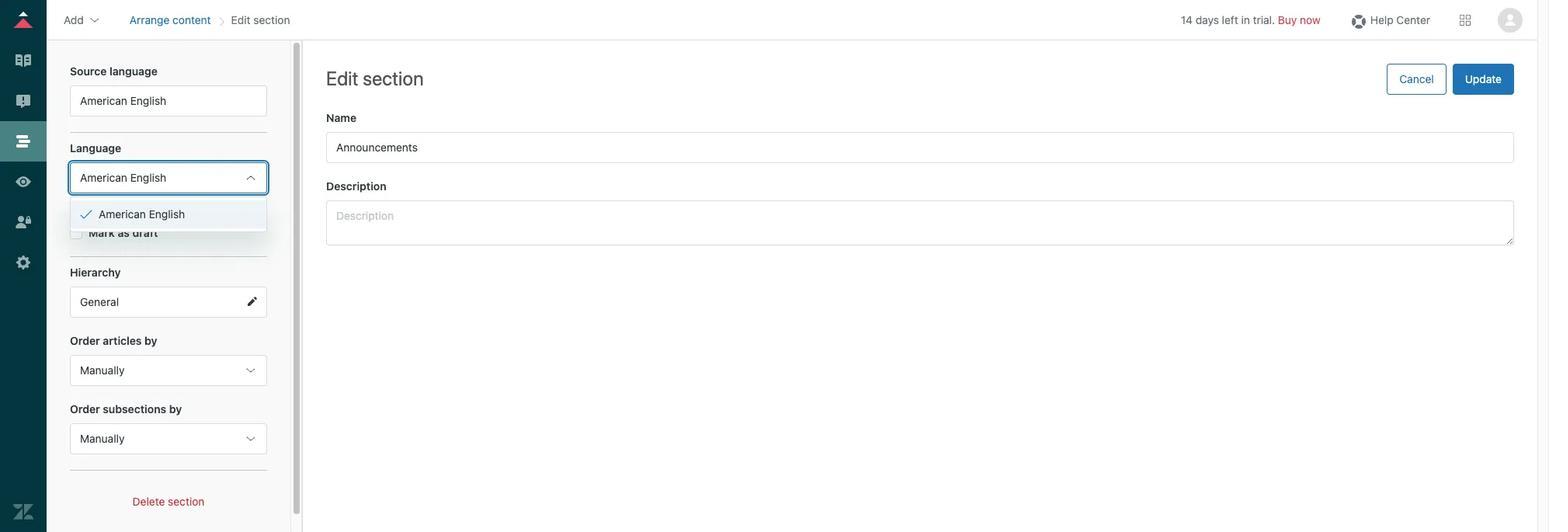 Task type: locate. For each thing, give the bounding box(es) containing it.
hierarchy
[[70, 266, 121, 279]]

center
[[1397, 13, 1431, 26]]

american down language
[[80, 171, 127, 184]]

1 vertical spatial by
[[169, 402, 182, 416]]

edit right content
[[231, 13, 251, 26]]

2 vertical spatial american english
[[99, 207, 185, 221]]

description
[[326, 179, 387, 193]]

help center
[[1371, 13, 1431, 26]]

order left subsections
[[70, 402, 100, 416]]

2 vertical spatial english
[[149, 207, 185, 221]]

1 manually from the top
[[80, 364, 125, 377]]

american english down source language
[[80, 94, 166, 107]]

american english up the draft
[[99, 207, 185, 221]]

order subsections by
[[70, 402, 182, 416]]

1 vertical spatial section
[[363, 67, 424, 89]]

english down language
[[130, 94, 166, 107]]

order for order subsections by
[[70, 402, 100, 416]]

order left articles
[[70, 334, 100, 347]]

1 vertical spatial edit section
[[326, 67, 424, 89]]

american up mark as draft
[[99, 207, 146, 221]]

by right articles
[[145, 334, 157, 347]]

delete
[[133, 495, 165, 508]]

order for order articles by
[[70, 334, 100, 347]]

edit section up name
[[326, 67, 424, 89]]

edit
[[231, 13, 251, 26], [326, 67, 359, 89]]

american down source language
[[80, 94, 127, 107]]

section inside navigation
[[254, 13, 290, 26]]

english
[[130, 94, 166, 107], [130, 171, 166, 184], [149, 207, 185, 221]]

mark
[[89, 226, 115, 239]]

0 vertical spatial manually
[[80, 364, 125, 377]]

1 horizontal spatial by
[[169, 402, 182, 416]]

0 horizontal spatial by
[[145, 334, 157, 347]]

now
[[1301, 13, 1321, 26]]

0 vertical spatial order
[[70, 334, 100, 347]]

american
[[80, 94, 127, 107], [80, 171, 127, 184], [99, 207, 146, 221]]

in
[[1242, 13, 1251, 26]]

moderate content image
[[13, 91, 33, 111]]

2 order from the top
[[70, 402, 100, 416]]

english up language list box
[[130, 171, 166, 184]]

by right subsections
[[169, 402, 182, 416]]

0 vertical spatial edit section
[[231, 13, 290, 26]]

english inside option
[[149, 207, 185, 221]]

american english down language
[[80, 171, 166, 184]]

manually
[[80, 364, 125, 377], [80, 432, 125, 445]]

language list box
[[70, 197, 267, 232]]

draft
[[133, 226, 158, 239]]

0 vertical spatial english
[[130, 94, 166, 107]]

american english
[[80, 94, 166, 107], [80, 171, 166, 184], [99, 207, 185, 221]]

section
[[254, 13, 290, 26], [363, 67, 424, 89], [168, 495, 205, 508]]

edit section right content
[[231, 13, 290, 26]]

order articles by
[[70, 334, 157, 347]]

arrange
[[130, 13, 170, 26]]

1 horizontal spatial edit section
[[326, 67, 424, 89]]

left
[[1223, 13, 1239, 26]]

1 vertical spatial order
[[70, 402, 100, 416]]

1 order from the top
[[70, 334, 100, 347]]

0 horizontal spatial edit
[[231, 13, 251, 26]]

0 horizontal spatial edit section
[[231, 13, 290, 26]]

manually down order articles by
[[80, 364, 125, 377]]

english up the draft
[[149, 207, 185, 221]]

manually down order subsections by
[[80, 432, 125, 445]]

1 horizontal spatial section
[[254, 13, 290, 26]]

buy
[[1279, 13, 1298, 26]]

by for order articles by
[[145, 334, 157, 347]]

0 vertical spatial american english
[[80, 94, 166, 107]]

edit section
[[231, 13, 290, 26], [326, 67, 424, 89]]

arrange content
[[130, 13, 211, 26]]

order
[[70, 334, 100, 347], [70, 402, 100, 416]]

1 vertical spatial manually
[[80, 432, 125, 445]]

1 vertical spatial edit
[[326, 67, 359, 89]]

by
[[145, 334, 157, 347], [169, 402, 182, 416]]

2 vertical spatial american
[[99, 207, 146, 221]]

navigation
[[126, 8, 293, 31]]

2 manually from the top
[[80, 432, 125, 445]]

0 horizontal spatial section
[[168, 495, 205, 508]]

0 vertical spatial section
[[254, 13, 290, 26]]

edit up name
[[326, 67, 359, 89]]

edit inside navigation
[[231, 13, 251, 26]]

0 vertical spatial by
[[145, 334, 157, 347]]

user permissions image
[[13, 212, 33, 232]]

1 horizontal spatial edit
[[326, 67, 359, 89]]

update
[[1466, 72, 1503, 85]]

as
[[118, 226, 130, 239]]

help
[[1371, 13, 1394, 26]]

select a section or category element
[[70, 265, 267, 318]]

0 vertical spatial edit
[[231, 13, 251, 26]]



Task type: vqa. For each thing, say whether or not it's contained in the screenshot.
"left"
yes



Task type: describe. For each thing, give the bounding box(es) containing it.
cancel button
[[1388, 64, 1447, 95]]

0 vertical spatial american
[[80, 94, 127, 107]]

language
[[110, 64, 158, 78]]

mark as draft
[[89, 226, 158, 239]]

navigation containing arrange content
[[126, 8, 293, 31]]

add button
[[59, 8, 105, 31]]

1 vertical spatial american
[[80, 171, 127, 184]]

subsections
[[103, 402, 166, 416]]

settings image
[[13, 252, 33, 273]]

14
[[1181, 13, 1193, 26]]

articles
[[103, 334, 142, 347]]

source
[[70, 64, 107, 78]]

trial.
[[1254, 13, 1276, 26]]

1 vertical spatial american english
[[80, 171, 166, 184]]

customize design image
[[13, 172, 33, 192]]

american english inside option
[[99, 207, 185, 221]]

american english option
[[71, 200, 266, 228]]

delete section button
[[133, 495, 205, 508]]

help center button
[[1345, 8, 1436, 31]]

manually for subsections
[[80, 432, 125, 445]]

language
[[70, 141, 121, 155]]

update button
[[1453, 64, 1515, 95]]

add
[[64, 13, 84, 26]]

manage articles image
[[13, 50, 33, 71]]

delete section
[[133, 495, 205, 508]]

content
[[173, 13, 211, 26]]

arrange content image
[[13, 131, 33, 151]]

Name field
[[326, 132, 1515, 163]]

2 vertical spatial section
[[168, 495, 205, 508]]

zendesk products image
[[1461, 14, 1471, 25]]

manually for articles
[[80, 364, 125, 377]]

general
[[80, 295, 119, 308]]

arrange content link
[[130, 13, 211, 26]]

days
[[1196, 13, 1220, 26]]

1 vertical spatial english
[[130, 171, 166, 184]]

name
[[326, 111, 357, 124]]

Description text field
[[326, 200, 1515, 246]]

2 horizontal spatial section
[[363, 67, 424, 89]]

14 days left in trial. buy now
[[1181, 13, 1321, 26]]

zendesk image
[[13, 502, 33, 522]]

source language
[[70, 64, 158, 78]]

american inside option
[[99, 207, 146, 221]]

by for order subsections by
[[169, 402, 182, 416]]

cancel
[[1400, 72, 1435, 85]]



